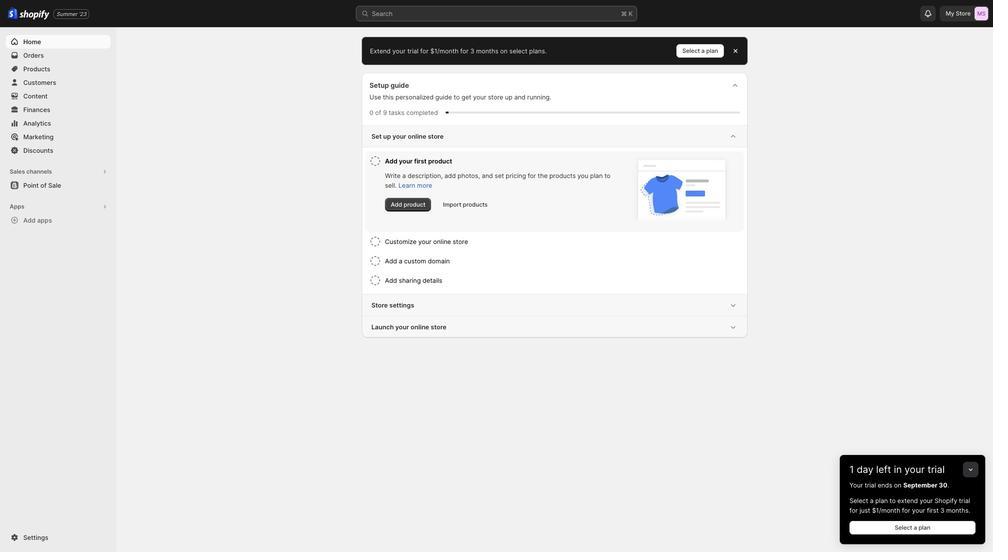 Task type: describe. For each thing, give the bounding box(es) containing it.
mark customize your online store as done image
[[370, 236, 381, 247]]

$1/month inside select a plan to extend your shopify trial for just $1/month for your first 3 months.
[[872, 506, 901, 514]]

sharing
[[399, 276, 421, 284]]

learn more
[[399, 181, 432, 189]]

add a custom domain button
[[385, 251, 740, 271]]

extend your trial for $1/month for 3 months on select plans.
[[370, 47, 547, 55]]

1 day left in your trial element
[[840, 480, 986, 544]]

settings
[[23, 534, 48, 541]]

plan inside write a description, add photos, and set pricing for the products you plan to sell.
[[590, 172, 603, 179]]

add for add a custom domain
[[385, 257, 397, 265]]

apps
[[37, 216, 52, 224]]

add sharing details
[[385, 276, 442, 284]]

in
[[894, 464, 902, 475]]

get
[[462, 93, 471, 101]]

plans.
[[529, 47, 547, 55]]

0 horizontal spatial 3
[[470, 47, 475, 55]]

customize your online store button
[[385, 232, 740, 251]]

store inside store settings dropdown button
[[372, 301, 388, 309]]

your right get
[[473, 93, 486, 101]]

your right extend in the left of the page
[[393, 47, 406, 55]]

store down import products link
[[453, 238, 468, 245]]

and inside write a description, add photos, and set pricing for the products you plan to sell.
[[482, 172, 493, 179]]

custom
[[404, 257, 426, 265]]

personalized
[[396, 93, 434, 101]]

orders
[[23, 51, 44, 59]]

extend
[[370, 47, 391, 55]]

point of sale
[[23, 181, 61, 189]]

my store image
[[975, 7, 989, 20]]

your up write on the left top of the page
[[399, 157, 413, 165]]

your
[[850, 481, 863, 489]]

analytics
[[23, 119, 51, 127]]

1 horizontal spatial and
[[514, 93, 526, 101]]

0 horizontal spatial to
[[454, 93, 460, 101]]

months
[[476, 47, 499, 55]]

add for add apps
[[23, 216, 36, 224]]

to inside write a description, add photos, and set pricing for the products you plan to sell.
[[605, 172, 611, 179]]

0 vertical spatial store
[[956, 10, 971, 17]]

finances
[[23, 106, 50, 114]]

point
[[23, 181, 39, 189]]

shopify
[[935, 497, 958, 504]]

.
[[948, 481, 950, 489]]

sales
[[10, 168, 25, 175]]

launch your online store button
[[362, 316, 748, 338]]

'23
[[79, 10, 86, 17]]

orders link
[[6, 49, 111, 62]]

description,
[[408, 172, 443, 179]]

content
[[23, 92, 48, 100]]

mark add a custom domain as done image
[[370, 255, 381, 267]]

day
[[857, 464, 874, 475]]

0 horizontal spatial product
[[404, 201, 426, 208]]

add your first product button
[[385, 151, 616, 171]]

0 vertical spatial select a plan link
[[677, 44, 724, 58]]

setup guide
[[370, 81, 409, 89]]

set up your online store button
[[362, 126, 748, 147]]

add sharing details button
[[385, 271, 740, 290]]

1 horizontal spatial guide
[[436, 93, 452, 101]]

setup
[[370, 81, 389, 89]]

a for to
[[870, 497, 874, 504]]

add your first product
[[385, 157, 452, 165]]

a for domain
[[399, 257, 403, 265]]

just
[[860, 506, 871, 514]]

launch
[[372, 323, 394, 331]]

select a plan to extend your shopify trial for just $1/month for your first 3 months.
[[850, 497, 971, 514]]

0 vertical spatial guide
[[391, 81, 409, 89]]

up inside dropdown button
[[383, 132, 391, 140]]

store down completed
[[428, 132, 444, 140]]

sales channels
[[10, 168, 52, 175]]

to inside select a plan to extend your shopify trial for just $1/month for your first 3 months.
[[890, 497, 896, 504]]

your down the 'extend'
[[912, 506, 926, 514]]

⌘ k
[[621, 10, 633, 17]]

add product
[[391, 201, 426, 208]]

⌘
[[621, 10, 627, 17]]

select a plan link inside 1 day left in your trial element
[[850, 521, 976, 535]]

online for customize your online store
[[433, 238, 451, 245]]

add a custom domain
[[385, 257, 450, 265]]

0 of 9 tasks completed
[[370, 109, 438, 116]]

settings link
[[6, 531, 111, 544]]

a for add
[[402, 172, 406, 179]]

apps
[[10, 203, 24, 210]]

you
[[578, 172, 589, 179]]

your trial ends on september 30 .
[[850, 481, 950, 489]]

1 day left in your trial button
[[840, 455, 986, 475]]

extend
[[898, 497, 918, 504]]

write a description, add photos, and set pricing for the products you plan to sell.
[[385, 172, 611, 189]]

mark add sharing details as done image
[[370, 275, 381, 286]]

september
[[904, 481, 938, 489]]

products inside write a description, add photos, and set pricing for the products you plan to sell.
[[550, 172, 576, 179]]

store settings button
[[362, 294, 748, 316]]

photos,
[[458, 172, 480, 179]]

2 vertical spatial select
[[895, 524, 913, 531]]

add for add product
[[391, 201, 402, 208]]

running.
[[527, 93, 552, 101]]

product inside dropdown button
[[428, 157, 452, 165]]

add apps
[[23, 216, 52, 224]]

set
[[372, 132, 382, 140]]

completed
[[406, 109, 438, 116]]

for left just
[[850, 506, 858, 514]]

select inside select a plan to extend your shopify trial for just $1/month for your first 3 months.
[[850, 497, 869, 504]]

select
[[510, 47, 528, 55]]

set
[[495, 172, 504, 179]]

content link
[[6, 89, 111, 103]]

9
[[383, 109, 387, 116]]

store down details at the left bottom of page
[[431, 323, 447, 331]]

your up september
[[905, 464, 925, 475]]



Task type: vqa. For each thing, say whether or not it's contained in the screenshot.
3 days left in your trial
no



Task type: locate. For each thing, give the bounding box(es) containing it.
discounts link
[[6, 144, 111, 157]]

plan
[[707, 47, 718, 54], [590, 172, 603, 179], [876, 497, 888, 504], [919, 524, 931, 531]]

1 vertical spatial $1/month
[[872, 506, 901, 514]]

mark add your first product as done image
[[370, 155, 381, 167]]

products right "the"
[[550, 172, 576, 179]]

a
[[702, 47, 705, 54], [402, 172, 406, 179], [399, 257, 403, 265], [870, 497, 874, 504], [914, 524, 917, 531]]

1 vertical spatial products
[[463, 201, 488, 208]]

0 vertical spatial select a plan
[[683, 47, 718, 54]]

settings
[[390, 301, 414, 309]]

1 vertical spatial guide
[[436, 93, 452, 101]]

on left select
[[500, 47, 508, 55]]

learn
[[399, 181, 415, 189]]

summer '23 link
[[53, 9, 89, 19]]

30
[[939, 481, 948, 489]]

more
[[417, 181, 432, 189]]

1 horizontal spatial store
[[956, 10, 971, 17]]

1 vertical spatial store
[[372, 301, 388, 309]]

products link
[[6, 62, 111, 76]]

1 vertical spatial and
[[482, 172, 493, 179]]

months.
[[947, 506, 971, 514]]

1 vertical spatial to
[[605, 172, 611, 179]]

0 horizontal spatial first
[[414, 157, 427, 165]]

apps button
[[6, 200, 111, 213]]

store right get
[[488, 93, 503, 101]]

add inside button
[[23, 216, 36, 224]]

$1/month left 'months' at the top of the page
[[430, 47, 459, 55]]

0 horizontal spatial products
[[463, 201, 488, 208]]

2 vertical spatial online
[[411, 323, 429, 331]]

customers link
[[6, 76, 111, 89]]

import products link
[[437, 198, 494, 211]]

pricing
[[506, 172, 526, 179]]

products
[[23, 65, 50, 73]]

home
[[23, 38, 41, 46]]

0 horizontal spatial $1/month
[[430, 47, 459, 55]]

1 horizontal spatial of
[[375, 109, 381, 116]]

1 vertical spatial up
[[383, 132, 391, 140]]

sales channels button
[[6, 165, 111, 179]]

trial inside select a plan to extend your shopify trial for just $1/month for your first 3 months.
[[959, 497, 971, 504]]

set up your online store
[[372, 132, 444, 140]]

of left sale
[[40, 181, 47, 189]]

1 horizontal spatial up
[[505, 93, 513, 101]]

up right set
[[383, 132, 391, 140]]

0 horizontal spatial guide
[[391, 81, 409, 89]]

add apps button
[[6, 213, 111, 227]]

products right import
[[463, 201, 488, 208]]

of for sale
[[40, 181, 47, 189]]

k
[[629, 10, 633, 17]]

add for add sharing details
[[385, 276, 397, 284]]

add your first product element
[[385, 171, 616, 211]]

1 horizontal spatial select a plan
[[895, 524, 931, 531]]

domain
[[428, 257, 450, 265]]

first inside select a plan to extend your shopify trial for just $1/month for your first 3 months.
[[927, 506, 939, 514]]

on
[[500, 47, 508, 55], [894, 481, 902, 489]]

add right the mark add sharing details as done icon on the left
[[385, 276, 397, 284]]

my store
[[946, 10, 971, 17]]

your right launch on the bottom of the page
[[396, 323, 409, 331]]

$1/month right just
[[872, 506, 901, 514]]

trial up 'months.'
[[959, 497, 971, 504]]

select
[[683, 47, 700, 54], [850, 497, 869, 504], [895, 524, 913, 531]]

1 horizontal spatial product
[[428, 157, 452, 165]]

customize your online store
[[385, 238, 468, 245]]

write
[[385, 172, 401, 179]]

1 vertical spatial online
[[433, 238, 451, 245]]

this
[[383, 93, 394, 101]]

point of sale button
[[0, 179, 116, 192]]

1 vertical spatial of
[[40, 181, 47, 189]]

finances link
[[6, 103, 111, 116]]

your down september
[[920, 497, 933, 504]]

and
[[514, 93, 526, 101], [482, 172, 493, 179]]

add down sell.
[[391, 201, 402, 208]]

1 horizontal spatial products
[[550, 172, 576, 179]]

store up launch on the bottom of the page
[[372, 301, 388, 309]]

3 left 'months' at the top of the page
[[470, 47, 475, 55]]

search
[[372, 10, 393, 17]]

0 horizontal spatial select
[[683, 47, 700, 54]]

left
[[876, 464, 891, 475]]

1 horizontal spatial to
[[605, 172, 611, 179]]

0 vertical spatial $1/month
[[430, 47, 459, 55]]

online down completed
[[408, 132, 426, 140]]

online up domain
[[433, 238, 451, 245]]

0 vertical spatial product
[[428, 157, 452, 165]]

trial right extend in the left of the page
[[408, 47, 419, 55]]

for right extend in the left of the page
[[420, 47, 429, 55]]

up
[[505, 93, 513, 101], [383, 132, 391, 140]]

first
[[414, 157, 427, 165], [927, 506, 939, 514]]

to right you
[[605, 172, 611, 179]]

of for 9
[[375, 109, 381, 116]]

online inside launch your online store dropdown button
[[411, 323, 429, 331]]

add
[[385, 157, 398, 165], [391, 201, 402, 208], [23, 216, 36, 224], [385, 257, 397, 265], [385, 276, 397, 284]]

store
[[488, 93, 503, 101], [428, 132, 444, 140], [453, 238, 468, 245], [431, 323, 447, 331]]

1 day left in your trial
[[850, 464, 945, 475]]

select a plan inside 1 day left in your trial element
[[895, 524, 931, 531]]

0 vertical spatial up
[[505, 93, 513, 101]]

0 horizontal spatial and
[[482, 172, 493, 179]]

and left set
[[482, 172, 493, 179]]

a inside select a plan to extend your shopify trial for just $1/month for your first 3 months.
[[870, 497, 874, 504]]

3
[[470, 47, 475, 55], [941, 506, 945, 514]]

0 vertical spatial online
[[408, 132, 426, 140]]

details
[[423, 276, 442, 284]]

your right set
[[393, 132, 406, 140]]

online down the settings
[[411, 323, 429, 331]]

discounts
[[23, 146, 53, 154]]

for left "the"
[[528, 172, 536, 179]]

my
[[946, 10, 955, 17]]

trial inside dropdown button
[[928, 464, 945, 475]]

1 horizontal spatial first
[[927, 506, 939, 514]]

0 horizontal spatial shopify image
[[8, 7, 18, 19]]

summer '23
[[56, 10, 86, 17]]

1 vertical spatial on
[[894, 481, 902, 489]]

use this personalized guide to get your store up and running.
[[370, 93, 552, 101]]

import
[[443, 201, 461, 208]]

point of sale link
[[6, 179, 111, 192]]

0 vertical spatial to
[[454, 93, 460, 101]]

channels
[[26, 168, 52, 175]]

add up write on the left top of the page
[[385, 157, 398, 165]]

summer
[[56, 10, 77, 17]]

guide left get
[[436, 93, 452, 101]]

shopify image
[[8, 7, 18, 19], [20, 10, 50, 20]]

plan inside select a plan to extend your shopify trial for just $1/month for your first 3 months.
[[876, 497, 888, 504]]

tasks
[[389, 109, 405, 116]]

first inside dropdown button
[[414, 157, 427, 165]]

for down the 'extend'
[[902, 506, 911, 514]]

of inside point of sale link
[[40, 181, 47, 189]]

online for launch your online store
[[411, 323, 429, 331]]

sale
[[48, 181, 61, 189]]

a inside write a description, add photos, and set pricing for the products you plan to sell.
[[402, 172, 406, 179]]

add
[[445, 172, 456, 179]]

your
[[393, 47, 406, 55], [473, 93, 486, 101], [393, 132, 406, 140], [399, 157, 413, 165], [418, 238, 432, 245], [396, 323, 409, 331], [905, 464, 925, 475], [920, 497, 933, 504], [912, 506, 926, 514]]

ends
[[878, 481, 893, 489]]

0 horizontal spatial select a plan link
[[677, 44, 724, 58]]

1
[[850, 464, 854, 475]]

1 horizontal spatial shopify image
[[20, 10, 50, 20]]

marketing
[[23, 133, 54, 141]]

to left the 'extend'
[[890, 497, 896, 504]]

up left running.
[[505, 93, 513, 101]]

1 horizontal spatial select
[[850, 497, 869, 504]]

1 horizontal spatial $1/month
[[872, 506, 901, 514]]

on right ends
[[894, 481, 902, 489]]

0 vertical spatial select
[[683, 47, 700, 54]]

product up add
[[428, 157, 452, 165]]

1 vertical spatial select
[[850, 497, 869, 504]]

product down learn more link
[[404, 201, 426, 208]]

store settings
[[372, 301, 414, 309]]

add product link
[[385, 198, 431, 211]]

online inside set up your online store dropdown button
[[408, 132, 426, 140]]

and left running.
[[514, 93, 526, 101]]

0
[[370, 109, 374, 116]]

2 horizontal spatial select
[[895, 524, 913, 531]]

0 vertical spatial on
[[500, 47, 508, 55]]

add left apps
[[23, 216, 36, 224]]

store
[[956, 10, 971, 17], [372, 301, 388, 309]]

home link
[[6, 35, 111, 49]]

2 vertical spatial to
[[890, 497, 896, 504]]

1 horizontal spatial on
[[894, 481, 902, 489]]

guide up the this
[[391, 81, 409, 89]]

0 horizontal spatial of
[[40, 181, 47, 189]]

customize
[[385, 238, 417, 245]]

customers
[[23, 79, 56, 86]]

first up description,
[[414, 157, 427, 165]]

for left 'months' at the top of the page
[[460, 47, 469, 55]]

3 inside select a plan to extend your shopify trial for just $1/month for your first 3 months.
[[941, 506, 945, 514]]

$1/month
[[430, 47, 459, 55], [872, 506, 901, 514]]

sell.
[[385, 181, 397, 189]]

0 vertical spatial and
[[514, 93, 526, 101]]

product
[[428, 157, 452, 165], [404, 201, 426, 208]]

trial up 30
[[928, 464, 945, 475]]

your up the add a custom domain
[[418, 238, 432, 245]]

for inside write a description, add photos, and set pricing for the products you plan to sell.
[[528, 172, 536, 179]]

for
[[420, 47, 429, 55], [460, 47, 469, 55], [528, 172, 536, 179], [850, 506, 858, 514], [902, 506, 911, 514]]

use
[[370, 93, 381, 101]]

0 horizontal spatial select a plan
[[683, 47, 718, 54]]

2 horizontal spatial to
[[890, 497, 896, 504]]

to left get
[[454, 93, 460, 101]]

1 vertical spatial first
[[927, 506, 939, 514]]

import products
[[443, 201, 488, 208]]

1 vertical spatial 3
[[941, 506, 945, 514]]

add for add your first product
[[385, 157, 398, 165]]

trial right your
[[865, 481, 876, 489]]

0 vertical spatial 3
[[470, 47, 475, 55]]

0 vertical spatial of
[[375, 109, 381, 116]]

0 horizontal spatial up
[[383, 132, 391, 140]]

of left 9 at top left
[[375, 109, 381, 116]]

1 vertical spatial select a plan link
[[850, 521, 976, 535]]

guide
[[391, 81, 409, 89], [436, 93, 452, 101]]

add right mark add a custom domain as done icon
[[385, 257, 397, 265]]

on inside 1 day left in your trial element
[[894, 481, 902, 489]]

0 horizontal spatial store
[[372, 301, 388, 309]]

0 vertical spatial first
[[414, 157, 427, 165]]

0 vertical spatial products
[[550, 172, 576, 179]]

1 vertical spatial select a plan
[[895, 524, 931, 531]]

3 down shopify
[[941, 506, 945, 514]]

select a plan
[[683, 47, 718, 54], [895, 524, 931, 531]]

1 horizontal spatial select a plan link
[[850, 521, 976, 535]]

0 horizontal spatial on
[[500, 47, 508, 55]]

first down shopify
[[927, 506, 939, 514]]

store right my
[[956, 10, 971, 17]]

online inside 'customize your online store' dropdown button
[[433, 238, 451, 245]]

marketing link
[[6, 130, 111, 144]]

1 vertical spatial product
[[404, 201, 426, 208]]

analytics link
[[6, 116, 111, 130]]

a inside dropdown button
[[399, 257, 403, 265]]

1 horizontal spatial 3
[[941, 506, 945, 514]]



